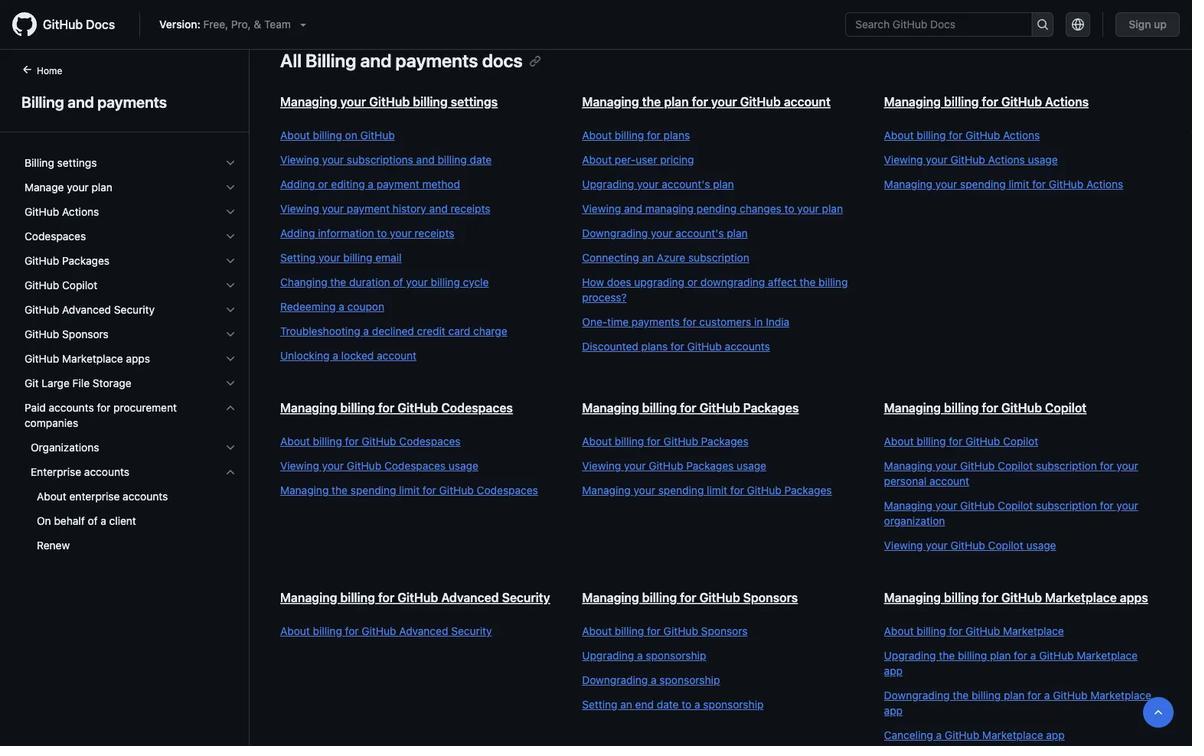 Task type: describe. For each thing, give the bounding box(es) containing it.
git large file storage
[[25, 377, 131, 390]]

sc 9kayk9 0 image inside github copilot dropdown button
[[224, 280, 237, 292]]

your for viewing your github actions usage
[[926, 154, 948, 166]]

viewing for viewing your payment history and receipts
[[280, 203, 319, 215]]

viewing for viewing your github codespaces usage
[[280, 460, 319, 473]]

managing for managing your spending limit for github packages
[[582, 485, 631, 497]]

github advanced security button
[[18, 298, 243, 323]]

managing billing for github packages
[[582, 401, 799, 416]]

app for downgrading the billing plan for a github marketplace app
[[885, 705, 903, 718]]

setting an end date to a sponsorship link
[[582, 698, 854, 713]]

marketplace inside dropdown button
[[62, 353, 123, 365]]

spending for actions
[[961, 178, 1006, 191]]

your for managing your github copilot subscription for your organization
[[936, 500, 958, 512]]

managing billing for github actions link
[[885, 95, 1089, 109]]

github inside 'link'
[[747, 485, 782, 497]]

managing your spending limit for github packages link
[[582, 483, 854, 499]]

subscription inside connecting an azure subscription link
[[689, 252, 750, 264]]

organizations
[[31, 442, 99, 454]]

behalf
[[54, 515, 85, 528]]

usage for actions
[[1029, 154, 1058, 166]]

advanced inside dropdown button
[[62, 304, 111, 316]]

0 vertical spatial settings
[[451, 95, 498, 109]]

viewing your github actions usage
[[885, 154, 1058, 166]]

Search GitHub Docs search field
[[847, 13, 1032, 36]]

viewing your github copilot usage
[[885, 540, 1057, 552]]

sc 9kayk9 0 image inside enterprise accounts dropdown button
[[224, 467, 237, 479]]

upgrading your account's plan link
[[582, 177, 854, 192]]

canceling
[[885, 730, 934, 742]]

discounted plans for github accounts link
[[582, 339, 854, 355]]

codespaces button
[[18, 224, 243, 249]]

upgrading for managing billing for github sponsors
[[582, 650, 634, 663]]

redeeming
[[280, 301, 336, 313]]

a inside downgrading the billing plan for a github marketplace app
[[1045, 690, 1051, 702]]

enterprise accounts element for enterprise accounts
[[12, 485, 249, 558]]

usage for codespaces
[[449, 460, 479, 473]]

sc 9kayk9 0 image for plan
[[224, 182, 237, 194]]

viewing your github codespaces usage
[[280, 460, 479, 473]]

managing for managing your github copilot subscription for your organization
[[885, 500, 933, 512]]

actions inside about billing for github actions link
[[1004, 129, 1041, 142]]

0 vertical spatial payment
[[377, 178, 420, 191]]

1 vertical spatial date
[[657, 699, 679, 712]]

method
[[422, 178, 460, 191]]

viewing your github codespaces usage link
[[280, 459, 552, 474]]

1 vertical spatial payment
[[347, 203, 390, 215]]

up
[[1155, 18, 1167, 31]]

pro,
[[231, 18, 251, 31]]

select language: current language is english image
[[1073, 18, 1085, 31]]

about billing for github packages
[[582, 436, 749, 448]]

your for manage your plan
[[67, 181, 89, 194]]

and down method
[[429, 203, 448, 215]]

your inside viewing and managing pending changes to your plan link
[[798, 203, 820, 215]]

companies
[[25, 417, 78, 430]]

email
[[376, 252, 402, 264]]

organization
[[885, 515, 946, 528]]

home
[[37, 65, 62, 76]]

managing billing for github advanced security link
[[280, 591, 551, 606]]

sponsors for about billing for github sponsors
[[701, 625, 748, 638]]

setting your billing email link
[[280, 250, 552, 266]]

sc 9kayk9 0 image for packages
[[224, 255, 237, 267]]

0 vertical spatial downgrading
[[582, 227, 648, 240]]

github inside upgrading the billing plan for a github marketplace app
[[1040, 650, 1074, 663]]

viewing for viewing your github copilot usage
[[885, 540, 923, 552]]

unlocking
[[280, 350, 330, 362]]

downgrading the billing plan for a github marketplace app link
[[885, 689, 1156, 719]]

about for managing your github billing settings
[[280, 129, 310, 142]]

an for setting
[[621, 699, 633, 712]]

duration
[[349, 276, 390, 289]]

enterprise accounts element for organizations
[[12, 460, 249, 558]]

changing
[[280, 276, 328, 289]]

the for downgrading the billing plan for a github marketplace app
[[953, 690, 969, 702]]

downgrading for managing billing for github marketplace apps
[[885, 690, 950, 702]]

0 vertical spatial account
[[784, 95, 831, 109]]

plan right changes
[[822, 203, 843, 215]]

viewing your subscriptions and billing date link
[[280, 152, 552, 168]]

actions inside managing your spending limit for github actions link
[[1087, 178, 1124, 191]]

affect
[[768, 276, 797, 289]]

plan inside upgrading the billing plan for a github marketplace app
[[990, 650, 1011, 663]]

0 vertical spatial plans
[[664, 129, 690, 142]]

upgrading a sponsorship link
[[582, 649, 854, 664]]

copilot inside "managing your github copilot subscription for your organization"
[[998, 500, 1034, 512]]

2 vertical spatial app
[[1047, 730, 1065, 742]]

0 vertical spatial date
[[470, 154, 492, 166]]

github marketplace apps
[[25, 353, 150, 365]]

the for upgrading the billing plan for a github marketplace app
[[939, 650, 955, 663]]

1 vertical spatial apps
[[1121, 591, 1149, 606]]

changing the duration of your billing cycle link
[[280, 275, 552, 290]]

organizations button
[[18, 436, 243, 460]]

actions inside github actions 'dropdown button'
[[62, 206, 99, 218]]

managing for managing the plan for your github account
[[582, 95, 639, 109]]

sc 9kayk9 0 image for file
[[224, 378, 237, 390]]

for inside upgrading the billing plan for a github marketplace app
[[1014, 650, 1028, 663]]

billing settings button
[[18, 151, 243, 175]]

managing your spending limit for github packages
[[582, 485, 832, 497]]

sponsors inside dropdown button
[[62, 328, 109, 341]]

about billing for github copilot
[[885, 436, 1039, 448]]

and up managing your github billing settings link on the top left
[[360, 50, 392, 71]]

managing for managing billing for github sponsors
[[582, 591, 639, 606]]

sc 9kayk9 0 image for actions
[[224, 206, 237, 218]]

locked
[[341, 350, 374, 362]]

about billing for github copilot link
[[885, 434, 1156, 450]]

user
[[636, 154, 658, 166]]

version:
[[159, 18, 201, 31]]

limit for packages
[[707, 485, 728, 497]]

security for about billing for github advanced security
[[451, 625, 492, 638]]

a inside "element"
[[101, 515, 106, 528]]

plan up 'about billing for plans'
[[664, 95, 689, 109]]

managing
[[646, 203, 694, 215]]

for inside downgrading the billing plan for a github marketplace app
[[1028, 690, 1042, 702]]

paid accounts for procurement companies element containing organizations
[[12, 436, 249, 558]]

setting for setting an end date to a sponsorship
[[582, 699, 618, 712]]

actions inside viewing your github actions usage 'link'
[[989, 154, 1026, 166]]

managing for managing your spending limit for github actions
[[885, 178, 933, 191]]

downgrading your account's plan
[[582, 227, 748, 240]]

downgrading
[[701, 276, 765, 289]]

declined
[[372, 325, 414, 338]]

for inside managing your github copilot subscription for your personal account
[[1101, 460, 1114, 473]]

1 vertical spatial plans
[[642, 341, 668, 353]]

about billing for github marketplace
[[885, 625, 1065, 638]]

account's for upgrading your account's plan
[[662, 178, 711, 191]]

sc 9kayk9 0 image inside organizations dropdown button
[[224, 442, 237, 454]]

per-
[[615, 154, 636, 166]]

about billing for github actions
[[885, 129, 1041, 142]]

changes
[[740, 203, 782, 215]]

scroll to top image
[[1153, 707, 1165, 719]]

a up downgrading a sponsorship
[[637, 650, 643, 663]]

billing and payments element
[[0, 62, 250, 745]]

marketplace inside downgrading the billing plan for a github marketplace app
[[1091, 690, 1152, 702]]

one-
[[582, 316, 608, 329]]

managing for managing billing for github packages
[[582, 401, 639, 416]]

viewing for viewing your github packages usage
[[582, 460, 621, 473]]

billing inside downgrading the billing plan for a github marketplace app
[[972, 690, 1001, 702]]

on behalf of a client link
[[18, 509, 243, 534]]

for inside "managing your github copilot subscription for your organization"
[[1101, 500, 1114, 512]]

connecting an azure subscription
[[582, 252, 750, 264]]

managing for managing the spending limit for github codespaces
[[280, 485, 329, 497]]

and down about billing on github link
[[416, 154, 435, 166]]

sc 9kayk9 0 image for accounts
[[224, 402, 237, 414]]

on
[[37, 515, 51, 528]]

managing billing for github copilot
[[885, 401, 1087, 416]]

connecting an azure subscription link
[[582, 250, 854, 266]]

github docs
[[43, 17, 115, 32]]

usage for packages
[[737, 460, 767, 473]]

for inside 'link'
[[731, 485, 744, 497]]

copilot inside dropdown button
[[62, 279, 97, 292]]

about inside "about enterprise accounts" link
[[37, 491, 67, 503]]

discounted
[[582, 341, 639, 353]]

your for viewing your github copilot usage
[[926, 540, 948, 552]]

apps inside github marketplace apps dropdown button
[[126, 353, 150, 365]]

a inside upgrading the billing plan for a github marketplace app
[[1031, 650, 1037, 663]]

your for managing your spending limit for github actions
[[936, 178, 958, 191]]

2 horizontal spatial to
[[785, 203, 795, 215]]

manage your plan button
[[18, 175, 243, 200]]

github inside 'link'
[[951, 154, 986, 166]]

codespaces inside dropdown button
[[25, 230, 86, 243]]

setting for setting your billing email
[[280, 252, 316, 264]]

pending
[[697, 203, 737, 215]]

a down 'downgrading a sponsorship' 'link'
[[695, 699, 701, 712]]

team
[[264, 18, 291, 31]]

viewing your payment history and receipts
[[280, 203, 491, 215]]

spending for codespaces
[[351, 485, 396, 497]]

triangle down image
[[297, 18, 309, 31]]

security inside dropdown button
[[114, 304, 155, 316]]

about billing for github marketplace link
[[885, 624, 1156, 640]]

github copilot button
[[18, 273, 243, 298]]

enterprise accounts button
[[18, 460, 243, 485]]

about inside 'about per-user pricing' link
[[582, 154, 612, 166]]

in
[[755, 316, 763, 329]]

1 vertical spatial receipts
[[415, 227, 455, 240]]

managing for managing billing for github advanced security
[[280, 591, 337, 606]]

and down upgrading your account's plan in the top of the page
[[624, 203, 643, 215]]

about enterprise accounts
[[37, 491, 168, 503]]

github packages button
[[18, 249, 243, 273]]

all
[[280, 50, 302, 71]]

github inside downgrading the billing plan for a github marketplace app
[[1053, 690, 1088, 702]]

managing your github billing settings link
[[280, 95, 498, 109]]

github actions
[[25, 206, 99, 218]]

managing the spending limit for github codespaces
[[280, 485, 538, 497]]

sc 9kayk9 0 image for advanced
[[224, 304, 237, 316]]

viewing your payment history and receipts link
[[280, 201, 552, 217]]

adding for adding or editing a payment method
[[280, 178, 315, 191]]

viewing for viewing and managing pending changes to your plan
[[582, 203, 621, 215]]

copilot up managing your github copilot subscription for your personal account link at the right of page
[[1004, 436, 1039, 448]]

about inside about billing for github advanced security link
[[280, 625, 310, 638]]

search image
[[1037, 18, 1049, 31]]

marketplace inside upgrading the billing plan for a github marketplace app
[[1077, 650, 1138, 663]]

github sponsors
[[25, 328, 109, 341]]

plan down 'about per-user pricing' link
[[713, 178, 734, 191]]

or inside how does upgrading or downgrading affect the billing process?
[[688, 276, 698, 289]]

paid accounts for procurement companies element containing paid accounts for procurement companies
[[12, 396, 249, 558]]

accounts down enterprise accounts dropdown button
[[123, 491, 168, 503]]



Task type: locate. For each thing, give the bounding box(es) containing it.
7 sc 9kayk9 0 image from the top
[[224, 402, 237, 414]]

sponsorship for upgrading a sponsorship
[[646, 650, 707, 663]]

about inside about billing for github sponsors link
[[582, 625, 612, 638]]

actions
[[1046, 95, 1089, 109], [1004, 129, 1041, 142], [989, 154, 1026, 166], [1087, 178, 1124, 191], [62, 206, 99, 218]]

managing for managing billing for github codespaces
[[280, 401, 337, 416]]

your for viewing your github packages usage
[[624, 460, 646, 473]]

tooltip
[[1144, 698, 1174, 729]]

managing billing for github marketplace apps link
[[885, 591, 1149, 606]]

advanced down managing billing for github advanced security on the bottom left of page
[[399, 625, 448, 638]]

paid accounts for procurement companies button
[[18, 396, 243, 436]]

1 vertical spatial downgrading
[[582, 675, 648, 687]]

2 vertical spatial security
[[451, 625, 492, 638]]

app inside upgrading the billing plan for a github marketplace app
[[885, 665, 903, 678]]

on
[[345, 129, 358, 142]]

usage down "managing your github copilot subscription for your organization" link
[[1027, 540, 1057, 552]]

about billing on github link
[[280, 128, 552, 143]]

usage down about billing for github packages link
[[737, 460, 767, 473]]

or
[[318, 178, 328, 191], [688, 276, 698, 289]]

0 vertical spatial sponsorship
[[646, 650, 707, 663]]

usage inside viewing your github actions usage 'link'
[[1029, 154, 1058, 166]]

0 horizontal spatial account
[[377, 350, 417, 362]]

0 vertical spatial security
[[114, 304, 155, 316]]

managing your spending limit for github actions
[[885, 178, 1124, 191]]

viewing down about billing for github packages
[[582, 460, 621, 473]]

to down viewing your payment history and receipts
[[377, 227, 387, 240]]

sc 9kayk9 0 image for sponsors
[[224, 329, 237, 341]]

your for downgrading your account's plan
[[651, 227, 673, 240]]

1 vertical spatial setting
[[582, 699, 618, 712]]

pricing
[[661, 154, 694, 166]]

1 horizontal spatial or
[[688, 276, 698, 289]]

account's down pricing
[[662, 178, 711, 191]]

setting left end
[[582, 699, 618, 712]]

plan inside dropdown button
[[92, 181, 113, 194]]

accounts up 'about enterprise accounts'
[[84, 466, 129, 479]]

an left end
[[621, 699, 633, 712]]

viewing inside 'link'
[[885, 154, 923, 166]]

upgrading down per- at the top of the page
[[582, 178, 634, 191]]

2 paid accounts for procurement companies element from the top
[[12, 436, 249, 558]]

upgrading
[[582, 178, 634, 191], [582, 650, 634, 663], [885, 650, 937, 663]]

settings down docs
[[451, 95, 498, 109]]

2 vertical spatial account
[[930, 475, 970, 488]]

copilot down about billing for github copilot link
[[998, 460, 1034, 473]]

downgrading the billing plan for a github marketplace app
[[885, 690, 1152, 718]]

copilot up github advanced security in the top of the page
[[62, 279, 97, 292]]

a left locked
[[333, 350, 339, 362]]

1 vertical spatial advanced
[[441, 591, 499, 606]]

security for managing billing for github advanced security
[[502, 591, 551, 606]]

1 vertical spatial settings
[[57, 157, 97, 169]]

an for connecting
[[642, 252, 654, 264]]

your for managing your github copilot subscription for your personal account
[[936, 460, 958, 473]]

or right upgrading
[[688, 276, 698, 289]]

docs
[[86, 17, 115, 32]]

managing for managing your github billing settings
[[280, 95, 337, 109]]

0 horizontal spatial to
[[377, 227, 387, 240]]

accounts inside paid accounts for procurement companies
[[49, 402, 94, 414]]

your for viewing your github codespaces usage
[[322, 460, 344, 473]]

discounted plans for github accounts
[[582, 341, 770, 353]]

the for managing the spending limit for github codespaces
[[332, 485, 348, 497]]

copilot up about billing for github copilot link
[[1046, 401, 1087, 416]]

payment up adding information to your receipts
[[347, 203, 390, 215]]

git
[[25, 377, 39, 390]]

about inside about billing for plans link
[[582, 129, 612, 142]]

1 adding from the top
[[280, 178, 315, 191]]

spending inside 'link'
[[659, 485, 704, 497]]

account inside managing your github copilot subscription for your personal account
[[930, 475, 970, 488]]

azure
[[657, 252, 686, 264]]

about enterprise accounts link
[[18, 485, 243, 509]]

your for viewing your subscriptions and billing date
[[322, 154, 344, 166]]

sc 9kayk9 0 image inside 'codespaces' dropdown button
[[224, 231, 237, 243]]

0 vertical spatial subscription
[[689, 252, 750, 264]]

0 horizontal spatial or
[[318, 178, 328, 191]]

your inside viewing your github copilot usage link
[[926, 540, 948, 552]]

plans down the one-time payments for customers in india
[[642, 341, 668, 353]]

1 vertical spatial account's
[[676, 227, 724, 240]]

5 sc 9kayk9 0 image from the top
[[224, 467, 237, 479]]

0 horizontal spatial date
[[470, 154, 492, 166]]

0 vertical spatial to
[[785, 203, 795, 215]]

setting up changing
[[280, 252, 316, 264]]

advanced for managing billing for github advanced security
[[441, 591, 499, 606]]

or left editing
[[318, 178, 328, 191]]

2 vertical spatial downgrading
[[885, 690, 950, 702]]

client
[[109, 515, 136, 528]]

for inside paid accounts for procurement companies
[[97, 402, 111, 414]]

viewing your github copilot usage link
[[885, 539, 1156, 554]]

your for upgrading your account's plan
[[637, 178, 659, 191]]

india
[[766, 316, 790, 329]]

to
[[785, 203, 795, 215], [377, 227, 387, 240], [682, 699, 692, 712]]

0 horizontal spatial payments
[[97, 93, 167, 111]]

the down about billing for github marketplace
[[939, 650, 955, 663]]

a left the client
[[101, 515, 106, 528]]

1 vertical spatial of
[[88, 515, 98, 528]]

0 vertical spatial receipts
[[451, 203, 491, 215]]

your inside the 'viewing your github packages usage' link
[[624, 460, 646, 473]]

troubleshooting
[[280, 325, 361, 338]]

end
[[636, 699, 654, 712]]

packages inside dropdown button
[[62, 255, 110, 267]]

enterprise accounts element
[[12, 460, 249, 558], [12, 485, 249, 558]]

viewing for viewing your github actions usage
[[885, 154, 923, 166]]

the inside managing the spending limit for github codespaces link
[[332, 485, 348, 497]]

settings
[[451, 95, 498, 109], [57, 157, 97, 169]]

your inside setting your billing email link
[[319, 252, 340, 264]]

1 horizontal spatial settings
[[451, 95, 498, 109]]

about inside "about billing for github marketplace" link
[[885, 625, 914, 638]]

0 vertical spatial of
[[393, 276, 403, 289]]

1 horizontal spatial limit
[[707, 485, 728, 497]]

sc 9kayk9 0 image inside github packages dropdown button
[[224, 255, 237, 267]]

managing your github copilot subscription for your personal account
[[885, 460, 1139, 488]]

sponsorship down about billing for github sponsors
[[646, 650, 707, 663]]

1 horizontal spatial to
[[682, 699, 692, 712]]

upgrading the billing plan for a github marketplace app
[[885, 650, 1138, 678]]

accounts
[[725, 341, 770, 353], [49, 402, 94, 414], [84, 466, 129, 479], [123, 491, 168, 503]]

downgrading inside 'link'
[[582, 675, 648, 687]]

2 vertical spatial sponsors
[[701, 625, 748, 638]]

subscription down managing your github copilot subscription for your personal account link at the right of page
[[1036, 500, 1098, 512]]

1 vertical spatial sponsors
[[744, 591, 798, 606]]

spending for packages
[[659, 485, 704, 497]]

1 vertical spatial an
[[621, 699, 633, 712]]

sponsors up upgrading a sponsorship link
[[701, 625, 748, 638]]

2 vertical spatial sponsorship
[[704, 699, 764, 712]]

1 horizontal spatial spending
[[659, 485, 704, 497]]

viewing your github actions usage link
[[885, 152, 1156, 168]]

viewing for viewing your subscriptions and billing date
[[280, 154, 319, 166]]

managing inside "managing your github copilot subscription for your organization"
[[885, 500, 933, 512]]

sponsorship inside 'link'
[[660, 675, 720, 687]]

downgrading up canceling
[[885, 690, 950, 702]]

2 horizontal spatial spending
[[961, 178, 1006, 191]]

0 horizontal spatial security
[[114, 304, 155, 316]]

upgrading down about billing for github marketplace
[[885, 650, 937, 663]]

2 sc 9kayk9 0 image from the top
[[224, 280, 237, 292]]

1 vertical spatial payments
[[97, 93, 167, 111]]

sc 9kayk9 0 image inside billing settings dropdown button
[[224, 157, 237, 169]]

upgrading
[[635, 276, 685, 289]]

accounts down in
[[725, 341, 770, 353]]

upgrading your account's plan
[[582, 178, 734, 191]]

viewing up connecting
[[582, 203, 621, 215]]

an inside connecting an azure subscription link
[[642, 252, 654, 264]]

0 horizontal spatial an
[[621, 699, 633, 712]]

receipts
[[451, 203, 491, 215], [415, 227, 455, 240]]

downgrading a sponsorship link
[[582, 673, 854, 689]]

your inside adding information to your receipts link
[[390, 227, 412, 240]]

adding information to your receipts
[[280, 227, 455, 240]]

about for managing billing for github marketplace apps
[[885, 625, 914, 638]]

viewing your github packages usage link
[[582, 459, 854, 474]]

the inside how does upgrading or downgrading affect the billing process?
[[800, 276, 816, 289]]

0 horizontal spatial spending
[[351, 485, 396, 497]]

settings inside dropdown button
[[57, 157, 97, 169]]

downgrading down upgrading a sponsorship
[[582, 675, 648, 687]]

billing inside "link"
[[431, 276, 460, 289]]

1 vertical spatial adding
[[280, 227, 315, 240]]

security
[[114, 304, 155, 316], [502, 591, 551, 606], [451, 625, 492, 638]]

subscription down 'downgrading your account's plan' link
[[689, 252, 750, 264]]

the for managing the plan for your github account
[[642, 95, 661, 109]]

0 vertical spatial setting
[[280, 252, 316, 264]]

history
[[393, 203, 427, 215]]

your
[[340, 95, 366, 109], [712, 95, 738, 109], [322, 154, 344, 166], [926, 154, 948, 166], [637, 178, 659, 191], [936, 178, 958, 191], [67, 181, 89, 194], [322, 203, 344, 215], [798, 203, 820, 215], [390, 227, 412, 240], [651, 227, 673, 240], [319, 252, 340, 264], [406, 276, 428, 289], [322, 460, 344, 473], [624, 460, 646, 473], [936, 460, 958, 473], [1117, 460, 1139, 473], [634, 485, 656, 497], [936, 500, 958, 512], [1117, 500, 1139, 512], [926, 540, 948, 552]]

3 sc 9kayk9 0 image from the top
[[224, 353, 237, 365]]

github inside managing your github copilot subscription for your personal account
[[961, 460, 995, 473]]

downgrading for managing billing for github sponsors
[[582, 675, 648, 687]]

setting your billing email
[[280, 252, 402, 264]]

your inside manage your plan dropdown button
[[67, 181, 89, 194]]

payments up billing settings dropdown button
[[97, 93, 167, 111]]

a up end
[[651, 675, 657, 687]]

copilot down managing your github copilot subscription for your personal account link at the right of page
[[998, 500, 1034, 512]]

0 horizontal spatial setting
[[280, 252, 316, 264]]

managing billing for github sponsors link
[[582, 591, 798, 606]]

a down upgrading the billing plan for a github marketplace app link
[[1045, 690, 1051, 702]]

date
[[470, 154, 492, 166], [657, 699, 679, 712]]

the inside upgrading the billing plan for a github marketplace app
[[939, 650, 955, 663]]

billing for billing settings
[[25, 157, 54, 169]]

viewing down about billing on github
[[280, 154, 319, 166]]

settings up manage your plan
[[57, 157, 97, 169]]

plan down viewing and managing pending changes to your plan link
[[727, 227, 748, 240]]

viewing down about billing for github codespaces
[[280, 460, 319, 473]]

billing right all
[[306, 50, 356, 71]]

0 vertical spatial advanced
[[62, 304, 111, 316]]

date right end
[[657, 699, 679, 712]]

your inside managing your spending limit for github packages 'link'
[[634, 485, 656, 497]]

0 vertical spatial sponsors
[[62, 328, 109, 341]]

6 sc 9kayk9 0 image from the top
[[224, 329, 237, 341]]

1 horizontal spatial of
[[393, 276, 403, 289]]

account's for downgrading your account's plan
[[676, 227, 724, 240]]

usage inside the 'viewing your github packages usage' link
[[737, 460, 767, 473]]

4 sc 9kayk9 0 image from the top
[[224, 378, 237, 390]]

1 vertical spatial billing
[[21, 93, 64, 111]]

0 horizontal spatial settings
[[57, 157, 97, 169]]

2 sc 9kayk9 0 image from the top
[[224, 206, 237, 218]]

limit down the 'viewing your github packages usage' link
[[707, 485, 728, 497]]

and down home link
[[68, 93, 94, 111]]

a right canceling
[[937, 730, 942, 742]]

sponsorship up setting an end date to a sponsorship
[[660, 675, 720, 687]]

0 vertical spatial adding
[[280, 178, 315, 191]]

usage down about billing for github actions link
[[1029, 154, 1058, 166]]

about for managing billing for github sponsors
[[582, 625, 612, 638]]

1 sc 9kayk9 0 image from the top
[[224, 157, 237, 169]]

your for managing your spending limit for github packages
[[634, 485, 656, 497]]

sponsors up about billing for github sponsors link in the bottom of the page
[[744, 591, 798, 606]]

2 horizontal spatial limit
[[1009, 178, 1030, 191]]

adding information to your receipts link
[[280, 226, 552, 241]]

1 horizontal spatial date
[[657, 699, 679, 712]]

accounts up companies
[[49, 402, 94, 414]]

github copilot
[[25, 279, 97, 292]]

credit
[[417, 325, 446, 338]]

account's down viewing and managing pending changes to your plan
[[676, 227, 724, 240]]

paid accounts for procurement companies element
[[12, 396, 249, 558], [12, 436, 249, 558]]

billing
[[306, 50, 356, 71], [21, 93, 64, 111], [25, 157, 54, 169]]

managing for managing billing for github marketplace apps
[[885, 591, 942, 606]]

managing the spending limit for github codespaces link
[[280, 483, 552, 499]]

managing billing for github copilot link
[[885, 401, 1087, 416]]

0 vertical spatial app
[[885, 665, 903, 678]]

1 enterprise accounts element from the top
[[12, 460, 249, 558]]

payments up the discounted plans for github accounts
[[632, 316, 680, 329]]

limit for codespaces
[[399, 485, 420, 497]]

about
[[280, 129, 310, 142], [582, 129, 612, 142], [885, 129, 914, 142], [582, 154, 612, 166], [280, 436, 310, 448], [582, 436, 612, 448], [885, 436, 914, 448], [37, 491, 67, 503], [280, 625, 310, 638], [582, 625, 612, 638], [885, 625, 914, 638]]

payments for one-time payments for customers in india
[[632, 316, 680, 329]]

sc 9kayk9 0 image
[[224, 182, 237, 194], [224, 280, 237, 292], [224, 353, 237, 365], [224, 378, 237, 390], [224, 467, 237, 479]]

plan inside downgrading the billing plan for a github marketplace app
[[1004, 690, 1025, 702]]

billing inside upgrading the billing plan for a github marketplace app
[[958, 650, 988, 663]]

sc 9kayk9 0 image inside git large file storage dropdown button
[[224, 378, 237, 390]]

downgrading inside downgrading the billing plan for a github marketplace app
[[885, 690, 950, 702]]

advanced
[[62, 304, 111, 316], [441, 591, 499, 606], [399, 625, 448, 638]]

adding for adding information to your receipts
[[280, 227, 315, 240]]

about inside about billing on github link
[[280, 129, 310, 142]]

your inside viewing your subscriptions and billing date link
[[322, 154, 344, 166]]

managing billing for github actions
[[885, 95, 1089, 109]]

plan down "about billing for github marketplace" link
[[990, 650, 1011, 663]]

subscription for managing your github copilot subscription for your organization
[[1036, 500, 1098, 512]]

1 sc 9kayk9 0 image from the top
[[224, 182, 237, 194]]

4 sc 9kayk9 0 image from the top
[[224, 255, 237, 267]]

sponsors for managing billing for github sponsors
[[744, 591, 798, 606]]

about inside the 'about billing for github codespaces' link
[[280, 436, 310, 448]]

about inside about billing for github copilot link
[[885, 436, 914, 448]]

your for viewing your payment history and receipts
[[322, 203, 344, 215]]

3 sc 9kayk9 0 image from the top
[[224, 231, 237, 243]]

a right editing
[[368, 178, 374, 191]]

2 adding from the top
[[280, 227, 315, 240]]

large
[[42, 377, 70, 390]]

2 vertical spatial billing
[[25, 157, 54, 169]]

usage inside viewing your github copilot usage link
[[1027, 540, 1057, 552]]

receipts down method
[[451, 203, 491, 215]]

an inside "setting an end date to a sponsorship" link
[[621, 699, 633, 712]]

github packages
[[25, 255, 110, 267]]

2 vertical spatial subscription
[[1036, 500, 1098, 512]]

adding or editing a payment method
[[280, 178, 460, 191]]

copilot down "managing your github copilot subscription for your organization"
[[989, 540, 1024, 552]]

subscription down about billing for github copilot link
[[1036, 460, 1098, 473]]

limit
[[1009, 178, 1030, 191], [399, 485, 420, 497], [707, 485, 728, 497]]

troubleshooting a declined credit card charge link
[[280, 324, 552, 339]]

0 horizontal spatial apps
[[126, 353, 150, 365]]

manage your plan
[[25, 181, 113, 194]]

payments for billing and payments
[[97, 93, 167, 111]]

sc 9kayk9 0 image
[[224, 157, 237, 169], [224, 206, 237, 218], [224, 231, 237, 243], [224, 255, 237, 267], [224, 304, 237, 316], [224, 329, 237, 341], [224, 402, 237, 414], [224, 442, 237, 454]]

your inside 'downgrading your account's plan' link
[[651, 227, 673, 240]]

of inside enterprise accounts "element"
[[88, 515, 98, 528]]

github inside 'dropdown button'
[[25, 206, 59, 218]]

1 horizontal spatial apps
[[1121, 591, 1149, 606]]

date down about billing on github link
[[470, 154, 492, 166]]

billing up "manage"
[[25, 157, 54, 169]]

one-time payments for customers in india link
[[582, 315, 854, 330]]

None search field
[[846, 12, 1054, 37]]

2 horizontal spatial security
[[502, 591, 551, 606]]

troubleshooting a declined credit card charge
[[280, 325, 508, 338]]

enterprise
[[69, 491, 120, 503]]

the inside changing the duration of your billing cycle "link"
[[330, 276, 346, 289]]

downgrading up connecting
[[582, 227, 648, 240]]

sponsorship down 'downgrading a sponsorship' 'link'
[[704, 699, 764, 712]]

to down 'downgrading a sponsorship' 'link'
[[682, 699, 692, 712]]

adding left editing
[[280, 178, 315, 191]]

adding left information
[[280, 227, 315, 240]]

2 horizontal spatial payments
[[632, 316, 680, 329]]

managing inside 'link'
[[582, 485, 631, 497]]

limit for actions
[[1009, 178, 1030, 191]]

0 horizontal spatial of
[[88, 515, 98, 528]]

subscription for managing your github copilot subscription for your personal account
[[1036, 460, 1098, 473]]

managing for managing your github copilot subscription for your personal account
[[885, 460, 933, 473]]

subscription
[[689, 252, 750, 264], [1036, 460, 1098, 473], [1036, 500, 1098, 512]]

billing
[[413, 95, 448, 109], [945, 95, 979, 109], [313, 129, 342, 142], [615, 129, 644, 142], [917, 129, 946, 142], [438, 154, 467, 166], [343, 252, 373, 264], [431, 276, 460, 289], [819, 276, 848, 289], [340, 401, 375, 416], [642, 401, 677, 416], [945, 401, 979, 416], [313, 436, 342, 448], [615, 436, 644, 448], [917, 436, 946, 448], [340, 591, 375, 606], [642, 591, 677, 606], [945, 591, 979, 606], [313, 625, 342, 638], [615, 625, 644, 638], [917, 625, 946, 638], [958, 650, 988, 663], [972, 690, 1001, 702]]

spending down viewing your github packages usage in the bottom of the page
[[659, 485, 704, 497]]

viewing up information
[[280, 203, 319, 215]]

about inside about billing for github packages link
[[582, 436, 612, 448]]

time
[[607, 316, 629, 329]]

sc 9kayk9 0 image for settings
[[224, 157, 237, 169]]

billing for billing and payments
[[21, 93, 64, 111]]

1 vertical spatial subscription
[[1036, 460, 1098, 473]]

enterprise accounts element containing enterprise accounts
[[12, 460, 249, 558]]

spending down viewing your github actions usage on the right
[[961, 178, 1006, 191]]

the right affect at the top of page
[[800, 276, 816, 289]]

the down viewing your github codespaces usage
[[332, 485, 348, 497]]

1 horizontal spatial an
[[642, 252, 654, 264]]

github inside "managing your github copilot subscription for your organization"
[[961, 500, 995, 512]]

sign up
[[1129, 18, 1167, 31]]

0 vertical spatial an
[[642, 252, 654, 264]]

1 vertical spatial app
[[885, 705, 903, 718]]

billing and payments
[[21, 93, 167, 111]]

upgrading inside upgrading the billing plan for a github marketplace app
[[885, 650, 937, 663]]

unlocking a locked account
[[280, 350, 417, 362]]

sponsorship for downgrading a sponsorship
[[660, 675, 720, 687]]

managing your github copilot subscription for your organization link
[[885, 499, 1156, 529]]

managing billing for github sponsors
[[582, 591, 798, 606]]

payment
[[377, 178, 420, 191], [347, 203, 390, 215]]

0 vertical spatial apps
[[126, 353, 150, 365]]

limit down viewing your github actions usage 'link'
[[1009, 178, 1030, 191]]

your inside viewing your payment history and receipts link
[[322, 203, 344, 215]]

an left azure at the top of the page
[[642, 252, 654, 264]]

1 vertical spatial account
[[377, 350, 417, 362]]

about for managing billing for github codespaces
[[280, 436, 310, 448]]

0 vertical spatial billing
[[306, 50, 356, 71]]

app for upgrading the billing plan for a github marketplace app
[[885, 665, 903, 678]]

about for managing the plan for your github account
[[582, 129, 612, 142]]

billing down home link
[[21, 93, 64, 111]]

the for changing the duration of your billing cycle
[[330, 276, 346, 289]]

payments up managing your github billing settings
[[396, 50, 478, 71]]

billing inside how does upgrading or downgrading affect the billing process?
[[819, 276, 848, 289]]

managing your github copilot subscription for your organization
[[885, 500, 1139, 528]]

the
[[642, 95, 661, 109], [330, 276, 346, 289], [800, 276, 816, 289], [332, 485, 348, 497], [939, 650, 955, 663], [953, 690, 969, 702]]

app
[[885, 665, 903, 678], [885, 705, 903, 718], [1047, 730, 1065, 742]]

1 vertical spatial to
[[377, 227, 387, 240]]

8 sc 9kayk9 0 image from the top
[[224, 442, 237, 454]]

your for managing your github billing settings
[[340, 95, 366, 109]]

advanced for about billing for github advanced security
[[399, 625, 448, 638]]

or inside adding or editing a payment method link
[[318, 178, 328, 191]]

enterprise accounts element containing about enterprise accounts
[[12, 485, 249, 558]]

2 vertical spatial to
[[682, 699, 692, 712]]

your inside viewing your github actions usage 'link'
[[926, 154, 948, 166]]

plan down billing settings dropdown button
[[92, 181, 113, 194]]

docs
[[482, 50, 523, 71]]

renew
[[37, 540, 70, 552]]

free,
[[203, 18, 228, 31]]

storage
[[93, 377, 131, 390]]

app inside downgrading the billing plan for a github marketplace app
[[885, 705, 903, 718]]

your for setting your billing email
[[319, 252, 340, 264]]

1 vertical spatial sponsorship
[[660, 675, 720, 687]]

receipts down viewing your payment history and receipts link
[[415, 227, 455, 240]]

upgrading up downgrading a sponsorship
[[582, 650, 634, 663]]

0 vertical spatial payments
[[396, 50, 478, 71]]

viewing down organization
[[885, 540, 923, 552]]

of inside "link"
[[393, 276, 403, 289]]

your inside upgrading your account's plan link
[[637, 178, 659, 191]]

a down coupon
[[363, 325, 369, 338]]

about for managing billing for github copilot
[[885, 436, 914, 448]]

github actions button
[[18, 200, 243, 224]]

2 enterprise accounts element from the top
[[12, 485, 249, 558]]

1 vertical spatial security
[[502, 591, 551, 606]]

downgrading your account's plan link
[[582, 226, 854, 241]]

packages inside 'link'
[[785, 485, 832, 497]]

plan down upgrading the billing plan for a github marketplace app
[[1004, 690, 1025, 702]]

managing inside managing your github copilot subscription for your personal account
[[885, 460, 933, 473]]

sponsors up github marketplace apps
[[62, 328, 109, 341]]

of down 'email'
[[393, 276, 403, 289]]

managing for managing billing for github copilot
[[885, 401, 942, 416]]

your inside the viewing your github codespaces usage link
[[322, 460, 344, 473]]

adding or editing a payment method link
[[280, 177, 552, 192]]

1 horizontal spatial account
[[784, 95, 831, 109]]

github
[[43, 17, 83, 32], [369, 95, 410, 109], [741, 95, 781, 109], [1002, 95, 1043, 109], [360, 129, 395, 142], [966, 129, 1001, 142], [951, 154, 986, 166], [1049, 178, 1084, 191], [25, 206, 59, 218], [25, 255, 59, 267], [25, 279, 59, 292], [25, 304, 59, 316], [25, 328, 59, 341], [688, 341, 722, 353], [25, 353, 59, 365], [398, 401, 438, 416], [700, 401, 741, 416], [1002, 401, 1043, 416], [362, 436, 396, 448], [664, 436, 699, 448], [966, 436, 1001, 448], [347, 460, 382, 473], [649, 460, 684, 473], [961, 460, 995, 473], [439, 485, 474, 497], [747, 485, 782, 497], [961, 500, 995, 512], [951, 540, 986, 552], [398, 591, 438, 606], [700, 591, 741, 606], [1002, 591, 1043, 606], [362, 625, 396, 638], [664, 625, 699, 638], [966, 625, 1001, 638], [1040, 650, 1074, 663], [1053, 690, 1088, 702], [945, 730, 980, 742]]

copilot inside managing your github copilot subscription for your personal account
[[998, 460, 1034, 473]]

a left coupon
[[339, 301, 345, 313]]

a inside 'link'
[[651, 675, 657, 687]]

managing for managing billing for github actions
[[885, 95, 942, 109]]

how
[[582, 276, 604, 289]]

1 vertical spatial or
[[688, 276, 698, 289]]

managing the plan for your github account
[[582, 95, 831, 109]]

plans up pricing
[[664, 129, 690, 142]]

sc 9kayk9 0 image inside github sponsors dropdown button
[[224, 329, 237, 341]]

0 vertical spatial or
[[318, 178, 328, 191]]

your inside changing the duration of your billing cycle "link"
[[406, 276, 428, 289]]

the down "setting your billing email"
[[330, 276, 346, 289]]

unlocking a locked account link
[[280, 349, 552, 364]]

sc 9kayk9 0 image inside github advanced security dropdown button
[[224, 304, 237, 316]]

advanced up github sponsors
[[62, 304, 111, 316]]

sc 9kayk9 0 image inside github marketplace apps dropdown button
[[224, 353, 237, 365]]

sc 9kayk9 0 image inside manage your plan dropdown button
[[224, 182, 237, 194]]

subscription inside "managing your github copilot subscription for your organization"
[[1036, 500, 1098, 512]]

1 horizontal spatial setting
[[582, 699, 618, 712]]

renew link
[[18, 534, 243, 558]]

your inside managing your spending limit for github actions link
[[936, 178, 958, 191]]

2 vertical spatial advanced
[[399, 625, 448, 638]]

viewing down the about billing for github actions
[[885, 154, 923, 166]]

procurement
[[113, 402, 177, 414]]

about billing for github sponsors
[[582, 625, 748, 638]]

sc 9kayk9 0 image for apps
[[224, 353, 237, 365]]

payment up history
[[377, 178, 420, 191]]

about billing for plans link
[[582, 128, 854, 143]]

sign
[[1129, 18, 1152, 31]]

the up 'about billing for plans'
[[642, 95, 661, 109]]

upgrading for managing billing for github marketplace apps
[[885, 650, 937, 663]]

limit inside 'link'
[[707, 485, 728, 497]]

billing inside dropdown button
[[25, 157, 54, 169]]

about for managing billing for github packages
[[582, 436, 612, 448]]

1 paid accounts for procurement companies element from the top
[[12, 396, 249, 558]]

sc 9kayk9 0 image inside github actions 'dropdown button'
[[224, 206, 237, 218]]

5 sc 9kayk9 0 image from the top
[[224, 304, 237, 316]]

2 vertical spatial payments
[[632, 316, 680, 329]]

about inside about billing for github actions link
[[885, 129, 914, 142]]

usage down the 'about billing for github codespaces' link
[[449, 460, 479, 473]]

2 horizontal spatial account
[[930, 475, 970, 488]]

1 horizontal spatial security
[[451, 625, 492, 638]]

spending down viewing your github codespaces usage
[[351, 485, 396, 497]]

about per-user pricing
[[582, 154, 694, 166]]

setting inside setting your billing email link
[[280, 252, 316, 264]]

about for managing billing for github actions
[[885, 129, 914, 142]]

of right behalf
[[88, 515, 98, 528]]

0 vertical spatial account's
[[662, 178, 711, 191]]

a down "about billing for github marketplace" link
[[1031, 650, 1037, 663]]

0 horizontal spatial limit
[[399, 485, 420, 497]]

1 horizontal spatial payments
[[396, 50, 478, 71]]



Task type: vqa. For each thing, say whether or not it's contained in the screenshot.
Manage
yes



